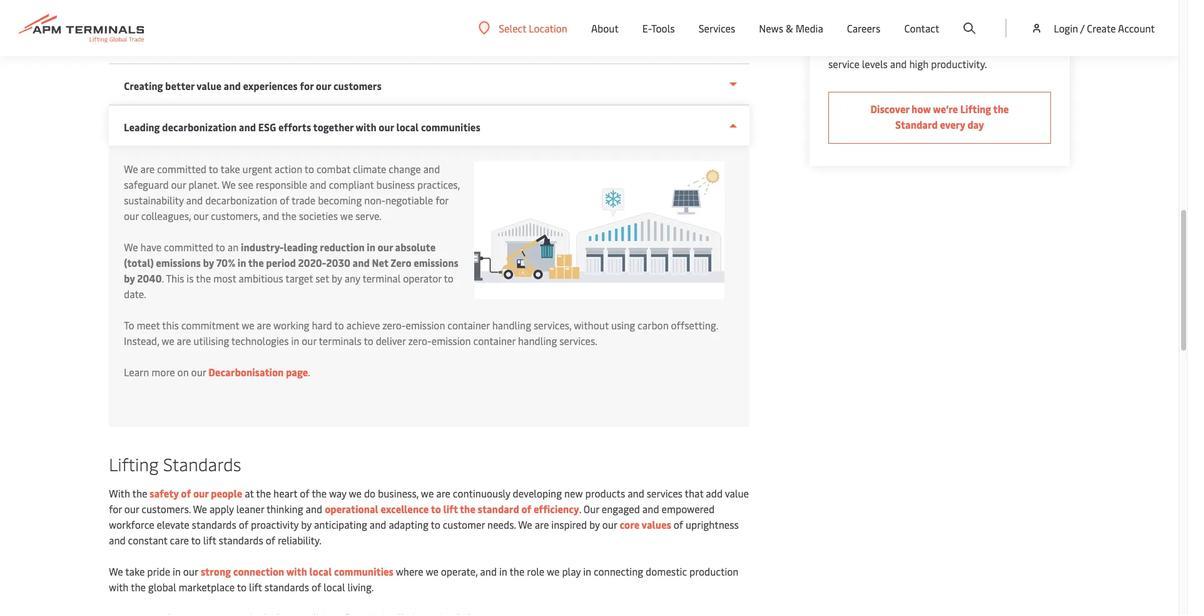 Task type: describe. For each thing, give the bounding box(es) containing it.
0 vertical spatial handling
[[492, 318, 531, 332]]

technologies
[[231, 334, 289, 348]]

non-
[[364, 193, 386, 207]]

we left see
[[222, 178, 236, 191]]

anticipating
[[314, 518, 367, 532]]

select location button
[[479, 21, 567, 35]]

at the heart of the way we do business, we are continuously developing new products and services that add value for our customers. we apply leaner thinking and
[[109, 487, 749, 516]]

to up of uprightness and constant care to lift standards of reliability.
[[431, 502, 441, 516]]

services
[[647, 487, 683, 501]]

hard
[[312, 318, 332, 332]]

standard
[[478, 502, 519, 516]]

domestic
[[646, 565, 687, 579]]

by left 70%
[[203, 256, 214, 270]]

where we operate, and in the role we play in connecting domestic production with the global marketplace to lift standards of local living.
[[109, 565, 739, 594]]

an
[[228, 240, 239, 254]]

account
[[1118, 21, 1155, 35]]

and inside where we operate, and in the role we play in connecting domestic production with the global marketplace to lift standards of local living.
[[480, 565, 497, 579]]

compliant
[[329, 178, 374, 191]]

standards inside where we operate, and in the role we play in connecting domestic production with the global marketplace to lift standards of local living.
[[265, 581, 309, 594]]

the inside we are committed to take urgent action to combat climate change and safeguard our planet. we see responsible and compliant business practices, sustainability and decarbonization of trade becoming non-negotiable for our colleagues, our customers, and the societies we serve.
[[281, 209, 296, 223]]

meet
[[137, 318, 160, 332]]

e-tools
[[642, 21, 675, 35]]

marketplace
[[179, 581, 235, 594]]

societies
[[299, 209, 338, 223]]

our inside industry-leading reduction in our absolute (total) emissions by 70% in the period 2020-2030 and net zero emissions by 2040
[[378, 240, 393, 254]]

news & media
[[759, 21, 823, 35]]

production
[[689, 565, 739, 579]]

our right empowering
[[322, 38, 338, 51]]

leading decarbonization and esg efforts together with our local communities
[[124, 120, 480, 134]]

decarbonisation
[[209, 365, 284, 379]]

by up "date." in the left of the page
[[124, 272, 135, 285]]

and up 'core values'
[[642, 502, 659, 516]]

workforce
[[109, 518, 154, 532]]

creating
[[124, 79, 163, 93]]

to
[[124, 318, 134, 332]]

1 emissions from the left
[[156, 256, 201, 270]]

connection
[[233, 565, 284, 579]]

leading decarbonization and esg efforts together with our local communities button
[[109, 106, 750, 146]]

decarb image
[[474, 161, 725, 300]]

way
[[329, 487, 347, 501]]

of inside at the heart of the way we do business, we are continuously developing new products and services that add value for our customers. we apply leaner thinking and
[[300, 487, 309, 501]]

values
[[642, 518, 671, 532]]

achieve
[[346, 318, 380, 332]]

inspired
[[551, 518, 587, 532]]

page
[[286, 365, 308, 379]]

and up 'industry-'
[[263, 209, 279, 223]]

of down empowered
[[674, 518, 683, 532]]

and left experiences
[[224, 79, 241, 93]]

in right play
[[583, 565, 591, 579]]

location
[[529, 21, 567, 35]]

0 vertical spatial lift
[[443, 502, 458, 516]]

most
[[213, 272, 236, 285]]

to up terminals
[[334, 318, 344, 332]]

absolute
[[395, 240, 436, 254]]

developing
[[513, 487, 562, 501]]

decarbonization inside we are committed to take urgent action to combat climate change and safeguard our planet. we see responsible and compliant business practices, sustainability and decarbonization of trade becoming non-negotiable for our colleagues, our customers, and the societies we serve.
[[205, 193, 277, 207]]

1 vertical spatial with
[[286, 565, 307, 579]]

to left enable
[[932, 41, 942, 55]]

and up "trade" on the left top of the page
[[310, 178, 326, 191]]

this
[[162, 318, 179, 332]]

by down our
[[589, 518, 600, 532]]

responsible
[[256, 178, 307, 191]]

local inside where we operate, and in the role we play in connecting domestic production with the global marketplace to lift standards of local living.
[[324, 581, 345, 594]]

&
[[786, 21, 793, 35]]

operational
[[325, 502, 378, 516]]

we have committed to an
[[124, 240, 241, 254]]

to down 'achieve'
[[364, 334, 373, 348]]

caring for, engaging with, and empowering our people
[[124, 38, 371, 51]]

we up technologies
[[242, 318, 254, 332]]

in right pride
[[173, 565, 181, 579]]

and up engaged
[[628, 487, 644, 501]]

for,
[[155, 38, 172, 51]]

communities for we take pride in our strong connection with local communities
[[334, 565, 393, 579]]

where
[[396, 565, 423, 579]]

of right safety
[[181, 487, 191, 501]]

our down planet. in the top left of the page
[[193, 209, 208, 223]]

/
[[1080, 21, 1085, 35]]

care inside the reliability a standardized approach to operations and customer care globally to enable consistent service levels and high productivity.
[[873, 41, 892, 55]]

climate
[[353, 162, 386, 176]]

a
[[828, 26, 834, 39]]

on
[[177, 365, 189, 379]]

our right on
[[191, 365, 206, 379]]

efficiency
[[534, 502, 579, 516]]

the right at
[[256, 487, 271, 501]]

customer inside . our engaged and empowered workforce elevate standards of proactivity by anticipating and adapting to customer needs. we are inspired by our
[[443, 518, 485, 532]]

consistent
[[977, 41, 1023, 55]]

operate,
[[441, 565, 478, 579]]

. our engaged and empowered workforce elevate standards of proactivity by anticipating and adapting to customer needs. we are inspired by our
[[109, 502, 715, 532]]

deliver
[[376, 334, 406, 348]]

working
[[273, 318, 309, 332]]

are inside we are committed to take urgent action to combat climate change and safeguard our planet. we see responsible and compliant business practices, sustainability and decarbonization of trade becoming non-negotiable for our colleagues, our customers, and the societies we serve.
[[140, 162, 155, 176]]

decarbonization inside leading decarbonization and esg efforts together with our local communities dropdown button
[[162, 120, 237, 134]]

and inside of uprightness and constant care to lift standards of reliability.
[[109, 534, 126, 547]]

. this is the most ambitious target set by any terminal operator to date.
[[124, 272, 453, 301]]

practices,
[[417, 178, 460, 191]]

with,
[[218, 38, 241, 51]]

utilising
[[193, 334, 229, 348]]

in right 70%
[[238, 256, 246, 270]]

enable
[[944, 41, 974, 55]]

customer inside the reliability a standardized approach to operations and customer care globally to enable consistent service levels and high productivity.
[[828, 41, 871, 55]]

with inside dropdown button
[[356, 120, 376, 134]]

we left pride
[[109, 565, 123, 579]]

operational excellence to lift the standard of efficiency
[[325, 502, 579, 516]]

1 vertical spatial zero-
[[408, 334, 432, 348]]

news
[[759, 21, 783, 35]]

about
[[591, 21, 619, 35]]

lifting standards
[[109, 452, 241, 476]]

our up the marketplace
[[183, 565, 198, 579]]

for inside dropdown button
[[300, 79, 314, 93]]

select location
[[499, 21, 567, 35]]

our left planet. in the top left of the page
[[171, 178, 186, 191]]

. for adapting
[[579, 502, 581, 516]]

our down standards
[[193, 487, 209, 501]]

tools
[[651, 21, 675, 35]]

we inside we are committed to take urgent action to combat climate change and safeguard our planet. we see responsible and compliant business practices, sustainability and decarbonization of trade becoming non-negotiable for our colleagues, our customers, and the societies we serve.
[[340, 209, 353, 223]]

our inside . our engaged and empowered workforce elevate standards of proactivity by anticipating and adapting to customer needs. we are inspired by our
[[602, 518, 617, 532]]

operational excellence to lift the standard of efficiency link
[[325, 502, 579, 516]]

we down this
[[162, 334, 174, 348]]

standards for elevate
[[192, 518, 236, 532]]

pride
[[147, 565, 170, 579]]

core values
[[620, 518, 671, 532]]

ambitious
[[239, 272, 283, 285]]

care inside of uprightness and constant care to lift standards of reliability.
[[170, 534, 189, 547]]

we are committed to take urgent action to combat climate change and safeguard our planet. we see responsible and compliant business practices, sustainability and decarbonization of trade becoming non-negotiable for our colleagues, our customers, and the societies we serve.
[[124, 162, 460, 223]]

to meet this commitment we are working hard to achieve zero-emission container handling services, without using carbon offsetting. instead, we are utilising technologies in our terminals to deliver zero-emission container handling services.
[[124, 318, 718, 348]]

of uprightness and constant care to lift standards of reliability.
[[109, 518, 739, 547]]

in up net
[[367, 240, 375, 254]]

target
[[285, 272, 313, 285]]

are down this
[[177, 334, 191, 348]]

by inside the . this is the most ambitious target set by any terminal operator to date.
[[332, 272, 342, 285]]

our left customers
[[316, 79, 331, 93]]

and left adapting
[[370, 518, 386, 532]]

the right with
[[132, 487, 147, 501]]

communities for leading decarbonization and esg efforts together with our local communities
[[421, 120, 480, 134]]

and left high
[[890, 57, 907, 71]]

to inside . our engaged and empowered workforce elevate standards of proactivity by anticipating and adapting to customer needs. we are inspired by our
[[431, 518, 440, 532]]

customers.
[[142, 502, 191, 516]]

set
[[315, 272, 329, 285]]

value inside at the heart of the way we do business, we are continuously developing new products and services that add value for our customers. we apply leaner thinking and
[[725, 487, 749, 501]]

local for our
[[396, 120, 419, 134]]

. for date.
[[162, 272, 164, 285]]



Task type: vqa. For each thing, say whether or not it's contained in the screenshot.
Terms
no



Task type: locate. For each thing, give the bounding box(es) containing it.
0 horizontal spatial communities
[[334, 565, 393, 579]]

and down planet. in the top left of the page
[[186, 193, 203, 207]]

1 vertical spatial for
[[436, 193, 449, 207]]

1 vertical spatial people
[[211, 487, 242, 501]]

0 vertical spatial emission
[[406, 318, 445, 332]]

and up practices,
[[423, 162, 440, 176]]

to
[[941, 26, 951, 39], [932, 41, 942, 55], [209, 162, 218, 176], [305, 162, 314, 176], [216, 240, 225, 254], [444, 272, 453, 285], [334, 318, 344, 332], [364, 334, 373, 348], [431, 502, 441, 516], [431, 518, 440, 532], [191, 534, 201, 547], [237, 581, 247, 594]]

for down practices,
[[436, 193, 449, 207]]

trade
[[292, 193, 315, 207]]

business,
[[378, 487, 419, 501]]

offsetting.
[[671, 318, 718, 332]]

by up reliability.
[[301, 518, 312, 532]]

value right the add at the bottom right of page
[[725, 487, 749, 501]]

0 horizontal spatial emissions
[[156, 256, 201, 270]]

our down sustainability at the top of the page
[[124, 209, 139, 223]]

services button
[[699, 0, 735, 56]]

1 vertical spatial .
[[308, 365, 310, 379]]

lift down connection
[[249, 581, 262, 594]]

our down hard
[[302, 334, 317, 348]]

with down reliability.
[[286, 565, 307, 579]]

the inside industry-leading reduction in our absolute (total) emissions by 70% in the period 2020-2030 and net zero emissions by 2040
[[248, 256, 264, 270]]

terminal
[[363, 272, 401, 285]]

standards
[[163, 452, 241, 476]]

0 vertical spatial local
[[396, 120, 419, 134]]

products
[[585, 487, 625, 501]]

0 vertical spatial for
[[300, 79, 314, 93]]

lift
[[443, 502, 458, 516], [203, 534, 216, 547], [249, 581, 262, 594]]

services,
[[534, 318, 572, 332]]

decarbonization down see
[[205, 193, 277, 207]]

0 vertical spatial decarbonization
[[162, 120, 237, 134]]

0 horizontal spatial take
[[125, 565, 145, 579]]

committed for are
[[157, 162, 206, 176]]

. inside . our engaged and empowered workforce elevate standards of proactivity by anticipating and adapting to customer needs. we are inspired by our
[[579, 502, 581, 516]]

care
[[873, 41, 892, 55], [170, 534, 189, 547]]

0 horizontal spatial .
[[162, 272, 164, 285]]

safeguard
[[124, 178, 169, 191]]

2040
[[137, 272, 162, 285]]

1 vertical spatial local
[[309, 565, 332, 579]]

service
[[828, 57, 860, 71]]

the left way
[[312, 487, 327, 501]]

customer up 'service'
[[828, 41, 871, 55]]

lift up strong
[[203, 534, 216, 547]]

core
[[620, 518, 640, 532]]

the
[[281, 209, 296, 223], [248, 256, 264, 270], [196, 272, 211, 285], [132, 487, 147, 501], [256, 487, 271, 501], [312, 487, 327, 501], [460, 502, 475, 516], [510, 565, 525, 579], [131, 581, 146, 594]]

emissions
[[156, 256, 201, 270], [414, 256, 459, 270]]

emission up deliver
[[406, 318, 445, 332]]

commitment
[[181, 318, 239, 332]]

standardized
[[837, 26, 895, 39]]

1 vertical spatial decarbonization
[[205, 193, 277, 207]]

in inside to meet this commitment we are working hard to achieve zero-emission container handling services, without using carbon offsetting. instead, we are utilising technologies in our terminals to deliver zero-emission container handling services.
[[291, 334, 299, 348]]

at
[[245, 487, 254, 501]]

to inside the . this is the most ambitious target set by any terminal operator to date.
[[444, 272, 453, 285]]

value
[[197, 79, 221, 93], [725, 487, 749, 501]]

with inside where we operate, and in the role we play in connecting domestic production with the global marketplace to lift standards of local living.
[[109, 581, 129, 594]]

0 vertical spatial customer
[[828, 41, 871, 55]]

in
[[367, 240, 375, 254], [238, 256, 246, 270], [291, 334, 299, 348], [173, 565, 181, 579], [499, 565, 507, 579], [583, 565, 591, 579]]

take inside we are committed to take urgent action to combat climate change and safeguard our planet. we see responsible and compliant business practices, sustainability and decarbonization of trade becoming non-negotiable for our colleagues, our customers, and the societies we serve.
[[221, 162, 240, 176]]

. down working
[[308, 365, 310, 379]]

services
[[699, 21, 735, 35]]

to right operator
[[444, 272, 453, 285]]

1 vertical spatial emission
[[432, 334, 471, 348]]

0 horizontal spatial for
[[109, 502, 122, 516]]

2 horizontal spatial for
[[436, 193, 449, 207]]

see
[[238, 178, 253, 191]]

serve.
[[356, 209, 381, 223]]

committed for have
[[164, 240, 213, 254]]

emission right deliver
[[432, 334, 471, 348]]

1 vertical spatial container
[[473, 334, 516, 348]]

to inside of uprightness and constant care to lift standards of reliability.
[[191, 534, 201, 547]]

we down becoming
[[340, 209, 353, 223]]

lift inside of uprightness and constant care to lift standards of reliability.
[[203, 534, 216, 547]]

of inside . our engaged and empowered workforce elevate standards of proactivity by anticipating and adapting to customer needs. we are inspired by our
[[239, 518, 248, 532]]

handling down services,
[[518, 334, 557, 348]]

strong connection with local communities link
[[198, 565, 393, 579]]

we up safeguard
[[124, 162, 138, 176]]

strong
[[201, 565, 231, 579]]

1 vertical spatial care
[[170, 534, 189, 547]]

and inside industry-leading reduction in our absolute (total) emissions by 70% in the period 2020-2030 and net zero emissions by 2040
[[353, 256, 370, 270]]

0 vertical spatial standards
[[192, 518, 236, 532]]

to left an
[[216, 240, 225, 254]]

communities inside leading decarbonization and esg efforts together with our local communities dropdown button
[[421, 120, 480, 134]]

0 vertical spatial people
[[340, 38, 371, 51]]

1 horizontal spatial value
[[725, 487, 749, 501]]

to inside where we operate, and in the role we play in connecting domestic production with the global marketplace to lift standards of local living.
[[237, 581, 247, 594]]

by right set
[[332, 272, 342, 285]]

1 horizontal spatial with
[[286, 565, 307, 579]]

2 vertical spatial lift
[[249, 581, 262, 594]]

e-tools button
[[642, 0, 675, 56]]

1 horizontal spatial people
[[340, 38, 371, 51]]

1 vertical spatial customer
[[443, 518, 485, 532]]

value inside dropdown button
[[197, 79, 221, 93]]

our inside at the heart of the way we do business, we are continuously developing new products and services that add value for our customers. we apply leaner thinking and
[[124, 502, 139, 516]]

are inside at the heart of the way we do business, we are continuously developing new products and services that add value for our customers. we apply leaner thinking and
[[436, 487, 450, 501]]

for down with
[[109, 502, 122, 516]]

and up consistent
[[1004, 26, 1020, 39]]

communities down creating better value and experiences for our customers dropdown button
[[421, 120, 480, 134]]

the inside the . this is the most ambitious target set by any terminal operator to date.
[[196, 272, 211, 285]]

0 vertical spatial care
[[873, 41, 892, 55]]

excellence
[[381, 502, 429, 516]]

the right the is
[[196, 272, 211, 285]]

our up net
[[378, 240, 393, 254]]

adapting
[[389, 518, 429, 532]]

standards for lift
[[219, 534, 263, 547]]

thinking
[[266, 502, 303, 516]]

careers
[[847, 21, 881, 35]]

2 vertical spatial for
[[109, 502, 122, 516]]

0 vertical spatial zero-
[[382, 318, 406, 332]]

our
[[322, 38, 338, 51], [316, 79, 331, 93], [379, 120, 394, 134], [171, 178, 186, 191], [124, 209, 139, 223], [193, 209, 208, 223], [378, 240, 393, 254], [302, 334, 317, 348], [191, 365, 206, 379], [193, 487, 209, 501], [124, 502, 139, 516], [602, 518, 617, 532], [183, 565, 198, 579]]

committed inside we are committed to take urgent action to combat climate change and safeguard our planet. we see responsible and compliant business practices, sustainability and decarbonization of trade becoming non-negotiable for our colleagues, our customers, and the societies we serve.
[[157, 162, 206, 176]]

constant
[[128, 534, 167, 547]]

1 vertical spatial standards
[[219, 534, 263, 547]]

2 vertical spatial local
[[324, 581, 345, 594]]

communities
[[421, 120, 480, 134], [334, 565, 393, 579]]

(total)
[[124, 256, 154, 270]]

with left global
[[109, 581, 129, 594]]

2 horizontal spatial with
[[356, 120, 376, 134]]

with right together
[[356, 120, 376, 134]]

carbon
[[638, 318, 669, 332]]

and left esg
[[239, 120, 256, 134]]

industry-leading reduction in our absolute (total) emissions by 70% in the period 2020-2030 and net zero emissions by 2040
[[124, 240, 459, 285]]

business
[[376, 178, 415, 191]]

of down responsible
[[280, 193, 289, 207]]

the left global
[[131, 581, 146, 594]]

lift down continuously
[[443, 502, 458, 516]]

core values link
[[620, 518, 671, 532]]

our down engaged
[[602, 518, 617, 532]]

0 horizontal spatial people
[[211, 487, 242, 501]]

contact button
[[904, 0, 939, 56]]

0 horizontal spatial value
[[197, 79, 221, 93]]

our
[[584, 502, 599, 516]]

our inside to meet this commitment we are working hard to achieve zero-emission container handling services, without using carbon offsetting. instead, we are utilising technologies in our terminals to deliver zero-emission container handling services.
[[302, 334, 317, 348]]

we right needs.
[[518, 518, 532, 532]]

reliability a standardized approach to operations and customer care globally to enable consistent service levels and high productivity.
[[828, 10, 1023, 71]]

are up technologies
[[257, 318, 271, 332]]

0 vertical spatial container
[[448, 318, 490, 332]]

0 vertical spatial communities
[[421, 120, 480, 134]]

action
[[275, 162, 302, 176]]

standards down leaner at the bottom
[[219, 534, 263, 547]]

customer down operational excellence to lift the standard of efficiency link
[[443, 518, 485, 532]]

1 horizontal spatial take
[[221, 162, 240, 176]]

leading decarbonization and esg efforts together with our local communities element
[[109, 146, 750, 427]]

of down developing on the left of page
[[521, 502, 531, 516]]

safety of our people link
[[147, 487, 242, 501]]

. left this
[[162, 272, 164, 285]]

esg
[[258, 120, 276, 134]]

people
[[340, 38, 371, 51], [211, 487, 242, 501]]

1 vertical spatial committed
[[164, 240, 213, 254]]

to down the we take pride in our strong connection with local communities
[[237, 581, 247, 594]]

instead,
[[124, 334, 159, 348]]

. inside the . this is the most ambitious target set by any terminal operator to date.
[[162, 272, 164, 285]]

we down the safety of our people link
[[193, 502, 207, 516]]

contact
[[904, 21, 939, 35]]

2 emissions from the left
[[414, 256, 459, 270]]

date.
[[124, 287, 146, 301]]

0 horizontal spatial with
[[109, 581, 129, 594]]

about button
[[591, 0, 619, 56]]

the down continuously
[[460, 502, 475, 516]]

0 vertical spatial with
[[356, 120, 376, 134]]

70%
[[216, 256, 235, 270]]

standards inside of uprightness and constant care to lift standards of reliability.
[[219, 534, 263, 547]]

0 horizontal spatial zero-
[[382, 318, 406, 332]]

2 vertical spatial with
[[109, 581, 129, 594]]

1 vertical spatial lift
[[203, 534, 216, 547]]

1 horizontal spatial customer
[[828, 41, 871, 55]]

standards down strong connection with local communities "link"
[[265, 581, 309, 594]]

1 horizontal spatial for
[[300, 79, 314, 93]]

new
[[564, 487, 583, 501]]

terminals
[[319, 334, 362, 348]]

for inside at the heart of the way we do business, we are continuously developing new products and services that add value for our customers. we apply leaner thinking and
[[109, 502, 122, 516]]

with
[[356, 120, 376, 134], [286, 565, 307, 579], [109, 581, 129, 594]]

and right thinking
[[306, 502, 322, 516]]

1 horizontal spatial zero-
[[408, 334, 432, 348]]

to up enable
[[941, 26, 951, 39]]

are down efficiency
[[535, 518, 549, 532]]

colleagues,
[[141, 209, 191, 223]]

zero-
[[382, 318, 406, 332], [408, 334, 432, 348]]

0 horizontal spatial lift
[[203, 534, 216, 547]]

committed up the is
[[164, 240, 213, 254]]

0 vertical spatial committed
[[157, 162, 206, 176]]

leaner
[[236, 502, 264, 516]]

local inside dropdown button
[[396, 120, 419, 134]]

we inside . our engaged and empowered workforce elevate standards of proactivity by anticipating and adapting to customer needs. we are inspired by our
[[518, 518, 532, 532]]

and right with, on the left top of page
[[244, 38, 261, 51]]

in left 'role'
[[499, 565, 507, 579]]

we right the where
[[426, 565, 439, 579]]

to right action
[[305, 162, 314, 176]]

people inside dropdown button
[[340, 38, 371, 51]]

standards inside . our engaged and empowered workforce elevate standards of proactivity by anticipating and adapting to customer needs. we are inspired by our
[[192, 518, 236, 532]]

. left our
[[579, 502, 581, 516]]

1 vertical spatial handling
[[518, 334, 557, 348]]

is
[[187, 272, 194, 285]]

1 vertical spatial value
[[725, 487, 749, 501]]

we up (total)
[[124, 240, 138, 254]]

local for with
[[309, 565, 332, 579]]

1 horizontal spatial emissions
[[414, 256, 459, 270]]

news & media button
[[759, 0, 823, 56]]

empowering
[[263, 38, 320, 51]]

0 horizontal spatial care
[[170, 534, 189, 547]]

of inside where we operate, and in the role we play in connecting domestic production with the global marketplace to lift standards of local living.
[[312, 581, 321, 594]]

engaged
[[602, 502, 640, 516]]

are inside . our engaged and empowered workforce elevate standards of proactivity by anticipating and adapting to customer needs. we are inspired by our
[[535, 518, 549, 532]]

2 vertical spatial standards
[[265, 581, 309, 594]]

we right 'role'
[[547, 565, 560, 579]]

for right experiences
[[300, 79, 314, 93]]

2 vertical spatial .
[[579, 502, 581, 516]]

local left living.
[[324, 581, 345, 594]]

decarbonisation page link
[[209, 365, 308, 379]]

role
[[527, 565, 545, 579]]

decarbonization down better
[[162, 120, 237, 134]]

people up customers
[[340, 38, 371, 51]]

communities up living.
[[334, 565, 393, 579]]

our up "climate"
[[379, 120, 394, 134]]

the up the ambitious in the top left of the page
[[248, 256, 264, 270]]

to up strong
[[191, 534, 201, 547]]

0 vertical spatial take
[[221, 162, 240, 176]]

of down "proactivity"
[[266, 534, 275, 547]]

1 horizontal spatial lift
[[249, 581, 262, 594]]

local down reliability.
[[309, 565, 332, 579]]

1 vertical spatial communities
[[334, 565, 393, 579]]

lift inside where we operate, and in the role we play in connecting domestic production with the global marketplace to lift standards of local living.
[[249, 581, 262, 594]]

more
[[152, 365, 175, 379]]

engaging
[[174, 38, 216, 51]]

we left do
[[349, 487, 362, 501]]

we up excellence
[[421, 487, 434, 501]]

leading
[[284, 240, 318, 254]]

to up planet. in the top left of the page
[[209, 162, 218, 176]]

care down elevate
[[170, 534, 189, 547]]

take up see
[[221, 162, 240, 176]]

select
[[499, 21, 526, 35]]

1 horizontal spatial .
[[308, 365, 310, 379]]

are up operational excellence to lift the standard of efficiency link
[[436, 487, 450, 501]]

are up safeguard
[[140, 162, 155, 176]]

media
[[796, 21, 823, 35]]

2 horizontal spatial .
[[579, 502, 581, 516]]

reduction
[[320, 240, 365, 254]]

of down strong connection with local communities "link"
[[312, 581, 321, 594]]

1 horizontal spatial care
[[873, 41, 892, 55]]

elevate
[[157, 518, 189, 532]]

1 vertical spatial take
[[125, 565, 145, 579]]

1 horizontal spatial communities
[[421, 120, 480, 134]]

care up levels on the right top of page
[[873, 41, 892, 55]]

with
[[109, 487, 130, 501]]

e-
[[642, 21, 651, 35]]

emissions up this
[[156, 256, 201, 270]]

creating better value and experiences for our customers button
[[109, 64, 750, 106]]

of inside we are committed to take urgent action to combat climate change and safeguard our planet. we see responsible and compliant business practices, sustainability and decarbonization of trade becoming non-negotiable for our colleagues, our customers, and the societies we serve.
[[280, 193, 289, 207]]

for inside we are committed to take urgent action to combat climate change and safeguard our planet. we see responsible and compliant business practices, sustainability and decarbonization of trade becoming non-negotiable for our colleagues, our customers, and the societies we serve.
[[436, 193, 449, 207]]

lifting
[[109, 452, 159, 476]]

people up apply
[[211, 487, 242, 501]]

zero- right deliver
[[408, 334, 432, 348]]

the left 'role'
[[510, 565, 525, 579]]

0 vertical spatial .
[[162, 272, 164, 285]]

2020-
[[298, 256, 326, 270]]

2 horizontal spatial lift
[[443, 502, 458, 516]]

we
[[340, 209, 353, 223], [242, 318, 254, 332], [162, 334, 174, 348], [349, 487, 362, 501], [421, 487, 434, 501], [426, 565, 439, 579], [547, 565, 560, 579]]

negotiable
[[386, 193, 433, 207]]

0 horizontal spatial customer
[[443, 518, 485, 532]]

0 vertical spatial value
[[197, 79, 221, 93]]

sustainability
[[124, 193, 184, 207]]

caring
[[124, 38, 153, 51]]

handling left services,
[[492, 318, 531, 332]]

we inside at the heart of the way we do business, we are continuously developing new products and services that add value for our customers. we apply leaner thinking and
[[193, 502, 207, 516]]

value right better
[[197, 79, 221, 93]]



